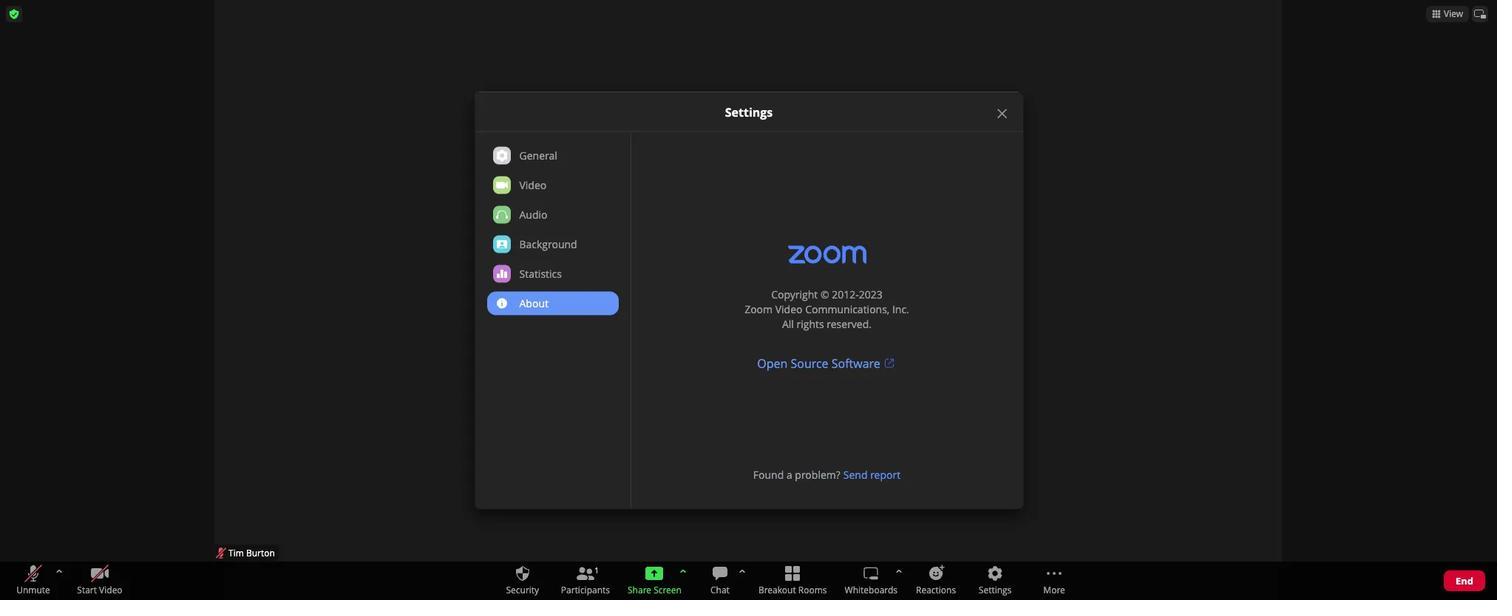 Task type: describe. For each thing, give the bounding box(es) containing it.
tb
[[1471, 11, 1486, 26]]



Task type: vqa. For each thing, say whether or not it's contained in the screenshot.
the Burton
no



Task type: locate. For each thing, give the bounding box(es) containing it.
in meeting image
[[1485, 5, 1493, 12]]

in meeting image
[[1485, 5, 1493, 12]]



